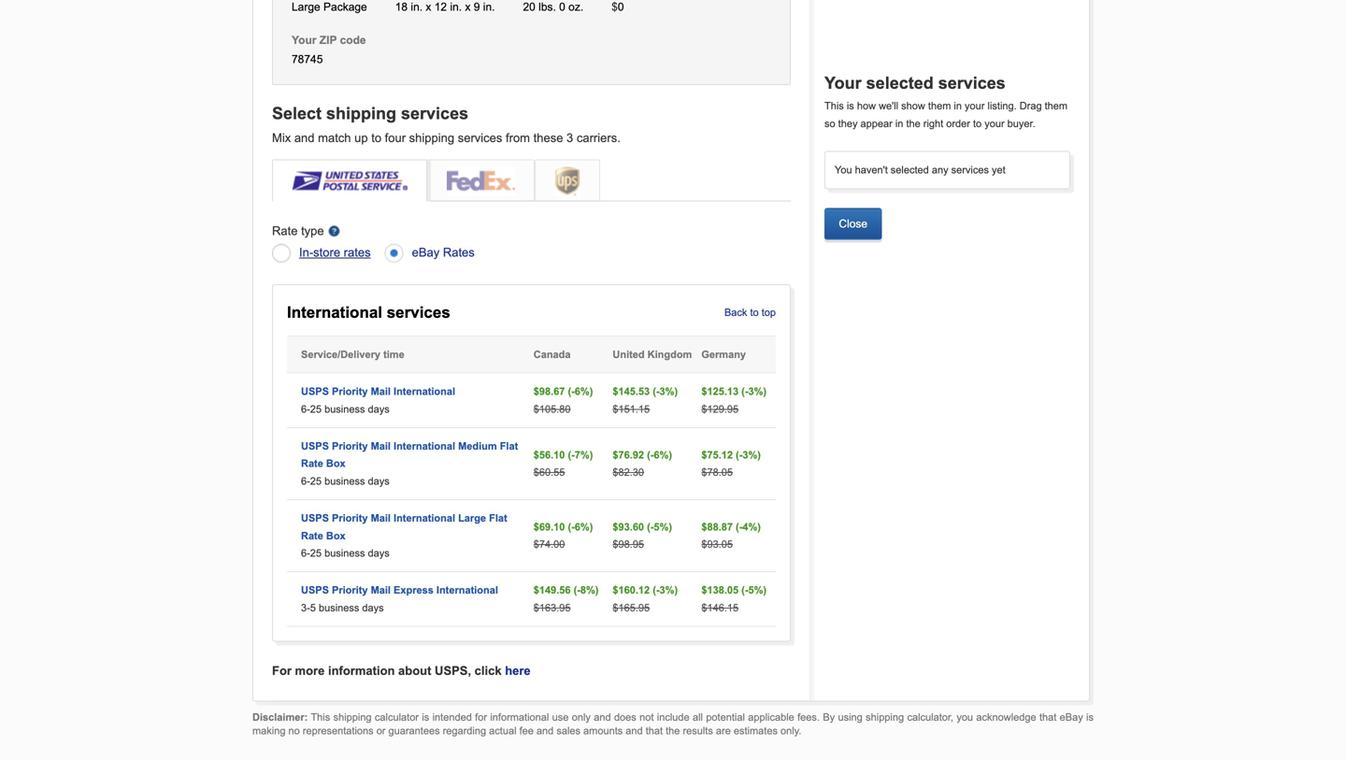 Task type: vqa. For each thing, say whether or not it's contained in the screenshot.


Task type: describe. For each thing, give the bounding box(es) containing it.
appear
[[861, 118, 893, 129]]

by
[[823, 712, 835, 723]]

(- for $93.60
[[647, 521, 654, 533]]

does
[[614, 712, 637, 723]]

the inside this shipping calculator is intended for informational use only and does not include all potential applicable fees. by using shipping calculator, you acknowledge that ebay is making no representations or guarantees regarding actual fee and sales amounts and that the results are estimates only.
[[666, 725, 680, 737]]

international for large
[[394, 513, 455, 524]]

services up time
[[387, 303, 451, 321]]

1 x from the left
[[426, 1, 431, 13]]

medium
[[458, 440, 497, 452]]

acknowledge
[[977, 712, 1037, 723]]

press enter to select usps priority mail express international list item
[[287, 572, 776, 627]]

your zip code 78745
[[292, 34, 366, 65]]

express
[[394, 585, 434, 596]]

business inside the 'usps priority mail express international 3-5 business days'
[[319, 602, 359, 614]]

usps for usps priority mail international 6-25 business days
[[301, 386, 329, 398]]

information
[[328, 664, 395, 678]]

(- for $75.12
[[736, 449, 743, 461]]

large package
[[292, 1, 367, 13]]

disclaimer:
[[252, 712, 308, 723]]

3
[[567, 131, 573, 145]]

potential
[[706, 712, 745, 723]]

press enter to select usps priority mail international list item
[[287, 374, 776, 428]]

click
[[475, 664, 502, 678]]

you
[[957, 712, 973, 723]]

days inside the 'usps priority mail express international 3-5 business days'
[[362, 602, 384, 614]]

shipping right using
[[866, 712, 904, 723]]

press enter to select usps priority mail international medium flat rate box list item
[[287, 428, 776, 500]]

5
[[310, 602, 316, 614]]

international services
[[287, 303, 451, 321]]

press enter to select usps priority mail international large flat rate box list item
[[287, 500, 776, 572]]

$98.67 (-6%) $105.80
[[534, 386, 593, 415]]

united kingdom germany
[[613, 349, 746, 360]]

flat for usps priority mail international large flat rate box
[[489, 513, 507, 524]]

usps,
[[435, 664, 471, 678]]

(- for $149.56
[[574, 585, 581, 596]]

package
[[324, 1, 367, 13]]

$149.56
[[534, 585, 571, 596]]

services up four
[[401, 104, 469, 123]]

for
[[272, 664, 292, 678]]

usps priority mail international 6-25 business days
[[301, 386, 455, 415]]

$98.95
[[613, 539, 644, 550]]

$74.00
[[534, 539, 565, 550]]

sales
[[557, 725, 581, 737]]

1 0 from the left
[[559, 1, 566, 13]]

$151.15
[[613, 403, 650, 415]]

3%) for $160.12 (-3%) $165.95
[[660, 585, 678, 596]]

6%) for $69.10 (-6%) $74.00
[[575, 521, 593, 533]]

store
[[313, 246, 340, 260]]

match
[[318, 131, 351, 145]]

(- for $98.67
[[568, 386, 575, 398]]

usps for usps priority mail international medium flat rate box 6-25 business days
[[301, 440, 329, 452]]

back to top
[[725, 307, 776, 318]]

$56.10 (-7%) $60.55
[[534, 449, 593, 478]]

0 vertical spatial your
[[965, 100, 985, 112]]

germany
[[702, 349, 746, 360]]

6- inside usps priority mail international 6-25 business days
[[301, 403, 310, 415]]

2 0 from the left
[[618, 1, 624, 13]]

2 x from the left
[[465, 1, 471, 13]]

and right fee
[[537, 725, 554, 737]]

25 inside usps priority mail international 6-25 business days
[[310, 403, 322, 415]]

rates
[[344, 246, 371, 260]]

rates
[[443, 246, 475, 260]]

actual
[[489, 725, 517, 737]]

ebay inside this shipping calculator is intended for informational use only and does not include all potential applicable fees. by using shipping calculator, you acknowledge that ebay is making no representations or guarantees regarding actual fee and sales amounts and that the results are estimates only.
[[1060, 712, 1083, 723]]

rate type
[[272, 224, 324, 238]]

25 for usps priority mail international medium flat rate box
[[310, 475, 322, 487]]

In-store rates radio
[[272, 242, 295, 265]]

priority for usps priority mail international 6-25 business days
[[332, 386, 368, 398]]

you
[[835, 164, 852, 176]]

usps for usps priority mail international large flat rate box 6-25 business days
[[301, 513, 329, 524]]

$129.95
[[702, 403, 739, 415]]

informational
[[490, 712, 549, 723]]

ebay rates
[[412, 246, 475, 260]]

$56.10
[[534, 449, 565, 461]]

3-
[[301, 602, 310, 614]]

international inside the 'usps priority mail express international 3-5 business days'
[[437, 585, 498, 596]]

here link
[[505, 664, 531, 678]]

mix
[[272, 131, 291, 145]]

services inside your selected services this is how we'll show them in your listing. drag them so they appear in the right order to your buyer.
[[939, 73, 1006, 93]]

option group containing in-store rates
[[272, 242, 791, 266]]

up
[[355, 131, 368, 145]]

this inside your selected services this is how we'll show them in your listing. drag them so they appear in the right order to your buyer.
[[825, 100, 844, 112]]

mail for medium
[[371, 440, 391, 452]]

zip
[[320, 34, 337, 46]]

international up 'service/delivery'
[[287, 303, 382, 321]]

applicable
[[748, 712, 795, 723]]

are
[[716, 725, 731, 737]]

close
[[839, 217, 868, 230]]

these
[[534, 131, 563, 145]]

$160.12
[[613, 585, 650, 596]]

fees.
[[798, 712, 820, 723]]

shipping up representations
[[333, 712, 372, 723]]

this shipping calculator is intended for informational use only and does not include all potential applicable fees. by using shipping calculator, you acknowledge that ebay is making no representations or guarantees regarding actual fee and sales amounts and that the results are estimates only.
[[252, 712, 1094, 737]]

$146.15
[[702, 602, 739, 614]]

0 vertical spatial rate
[[272, 224, 298, 238]]

2 them from the left
[[1045, 100, 1068, 112]]

regarding
[[443, 725, 486, 737]]

more
[[295, 664, 325, 678]]

(- for $69.10
[[568, 521, 575, 533]]

service/delivery time
[[301, 349, 405, 360]]

$78.05
[[702, 467, 733, 478]]

yet
[[992, 164, 1006, 176]]

estimates
[[734, 725, 778, 737]]

shipping right four
[[409, 131, 455, 145]]

type
[[301, 224, 324, 238]]

20 lbs. 0 oz.
[[523, 1, 584, 13]]

or
[[377, 725, 386, 737]]

0 horizontal spatial large
[[292, 1, 320, 13]]

priority for usps priority mail international medium flat rate box 6-25 business days
[[332, 440, 368, 452]]

$75.12 (-3%) $78.05
[[702, 449, 761, 478]]

use
[[552, 712, 569, 723]]

is inside your selected services this is how we'll show them in your listing. drag them so they appear in the right order to your buyer.
[[847, 100, 854, 112]]

Online rates radio
[[385, 242, 407, 265]]

large inside "usps priority mail international large flat rate box 6-25 business days"
[[458, 513, 486, 524]]

amounts
[[584, 725, 623, 737]]

priority for usps priority mail express international 3-5 business days
[[332, 585, 368, 596]]

6%) for $98.67 (-6%) $105.80
[[575, 386, 593, 398]]

6- for usps priority mail international large flat rate box
[[301, 548, 310, 559]]

$
[[612, 1, 618, 13]]

25 for usps priority mail international large flat rate box
[[310, 548, 322, 559]]

international services link
[[287, 303, 451, 321]]

mail for large
[[371, 513, 391, 524]]



Task type: locate. For each thing, give the bounding box(es) containing it.
to inside select shipping services mix and match up to four shipping services from these 3 carriers.
[[371, 131, 382, 145]]

drag
[[1020, 100, 1042, 112]]

0 right oz.
[[618, 1, 624, 13]]

kingdom
[[648, 349, 692, 360]]

2 6- from the top
[[301, 475, 310, 487]]

priority down the service/delivery time
[[332, 386, 368, 398]]

days inside "usps priority mail international large flat rate box 6-25 business days"
[[368, 548, 390, 559]]

$76.92 (-6%) $82.30
[[613, 449, 672, 478]]

2 mail from the top
[[371, 440, 391, 452]]

1 vertical spatial 5%)
[[749, 585, 767, 596]]

(- inside $125.13 (-3%) $129.95
[[742, 386, 749, 398]]

78745
[[292, 53, 323, 65]]

(- inside the $76.92 (-6%) $82.30
[[647, 449, 654, 461]]

mail down usps priority mail international medium flat rate box 6-25 business days
[[371, 513, 391, 524]]

4 usps from the top
[[301, 585, 329, 596]]

$145.53 (-3%) $151.15
[[613, 386, 678, 415]]

1 horizontal spatial x
[[465, 1, 471, 13]]

1 in. from the left
[[411, 1, 423, 13]]

is left 'how'
[[847, 100, 854, 112]]

6-
[[301, 403, 310, 415], [301, 475, 310, 487], [301, 548, 310, 559]]

international right express
[[437, 585, 498, 596]]

0 vertical spatial to
[[973, 118, 982, 129]]

usps inside usps priority mail international medium flat rate box 6-25 business days
[[301, 440, 329, 452]]

3%) for $75.12 (-3%) $78.05
[[743, 449, 761, 461]]

(- for $160.12
[[653, 585, 660, 596]]

(- for $88.87
[[736, 521, 743, 533]]

ebay inside option group
[[412, 246, 440, 260]]

6%) for $76.92 (-6%) $82.30
[[654, 449, 672, 461]]

business inside usps priority mail international 6-25 business days
[[325, 403, 365, 415]]

5%) for $138.05 (-5%) $146.15
[[749, 585, 767, 596]]

rate for usps priority mail international large flat rate box
[[301, 530, 323, 542]]

international inside "usps priority mail international large flat rate box 6-25 business days"
[[394, 513, 455, 524]]

and inside select shipping services mix and match up to four shipping services from these 3 carriers.
[[294, 131, 315, 145]]

1 horizontal spatial the
[[907, 118, 921, 129]]

flat left $69.10
[[489, 513, 507, 524]]

2 vertical spatial rate
[[301, 530, 323, 542]]

6%) inside $98.67 (-6%) $105.80
[[575, 386, 593, 398]]

2 box from the top
[[326, 530, 346, 542]]

flat for usps priority mail international medium flat rate box
[[500, 440, 518, 452]]

haven't
[[855, 164, 888, 176]]

box
[[326, 458, 346, 470], [326, 530, 346, 542]]

1 vertical spatial box
[[326, 530, 346, 542]]

flat inside usps priority mail international medium flat rate box 6-25 business days
[[500, 440, 518, 452]]

business inside "usps priority mail international large flat rate box 6-25 business days"
[[325, 548, 365, 559]]

the
[[907, 118, 921, 129], [666, 725, 680, 737]]

1 vertical spatial the
[[666, 725, 680, 737]]

business up "usps priority mail international large flat rate box 6-25 business days"
[[325, 475, 365, 487]]

1 vertical spatial 6%)
[[654, 449, 672, 461]]

2 usps from the top
[[301, 440, 329, 452]]

order
[[947, 118, 971, 129]]

is right acknowledge
[[1087, 712, 1094, 723]]

top
[[762, 307, 776, 318]]

1 horizontal spatial in.
[[450, 1, 462, 13]]

services up listing.
[[939, 73, 1006, 93]]

0 horizontal spatial this
[[311, 712, 330, 723]]

(- right the $75.12
[[736, 449, 743, 461]]

1 usps from the top
[[301, 386, 329, 398]]

(- right $125.13
[[742, 386, 749, 398]]

option group
[[272, 242, 791, 266]]

buyer.
[[1008, 118, 1036, 129]]

3%) inside $75.12 (-3%) $78.05
[[743, 449, 761, 461]]

is up guarantees
[[422, 712, 429, 723]]

in up order
[[954, 100, 962, 112]]

so
[[825, 118, 836, 129]]

3%) inside the $160.12 (-3%) $165.95
[[660, 585, 678, 596]]

1 vertical spatial large
[[458, 513, 486, 524]]

0 vertical spatial large
[[292, 1, 320, 13]]

6%) inside $69.10 (-6%) $74.00
[[575, 521, 593, 533]]

international for medium
[[394, 440, 455, 452]]

services left yet on the top right
[[952, 164, 989, 176]]

priority down usps priority mail international 6-25 business days
[[332, 440, 368, 452]]

(- inside $56.10 (-7%) $60.55
[[568, 449, 575, 461]]

your up the '78745'
[[292, 34, 316, 46]]

1 horizontal spatial this
[[825, 100, 844, 112]]

listing.
[[988, 100, 1017, 112]]

days right 5
[[362, 602, 384, 614]]

days inside usps priority mail international medium flat rate box 6-25 business days
[[368, 475, 390, 487]]

0 horizontal spatial 5%)
[[654, 521, 672, 533]]

to
[[973, 118, 982, 129], [371, 131, 382, 145], [750, 307, 759, 318]]

0 horizontal spatial ebay
[[412, 246, 440, 260]]

lbs.
[[539, 1, 556, 13]]

all
[[693, 712, 703, 723]]

mail for 6-
[[371, 386, 391, 398]]

$105.80
[[534, 403, 571, 415]]

in. right 9
[[483, 1, 495, 13]]

5%) right the $138.05
[[749, 585, 767, 596]]

3 25 from the top
[[310, 548, 322, 559]]

international inside usps priority mail international 6-25 business days
[[394, 386, 455, 398]]

$69.10 (-6%) $74.00
[[534, 521, 593, 550]]

this up so
[[825, 100, 844, 112]]

in-store rates
[[299, 246, 371, 260]]

(- right $56.10
[[568, 449, 575, 461]]

2 vertical spatial 25
[[310, 548, 322, 559]]

1 vertical spatial to
[[371, 131, 382, 145]]

about
[[398, 664, 431, 678]]

0 vertical spatial 6%)
[[575, 386, 593, 398]]

1 vertical spatial your
[[825, 73, 862, 93]]

in down we'll
[[896, 118, 904, 129]]

rate for usps priority mail international medium flat rate box
[[301, 458, 323, 470]]

mail inside the 'usps priority mail express international 3-5 business days'
[[371, 585, 391, 596]]

usps inside "usps priority mail international large flat rate box 6-25 business days"
[[301, 513, 329, 524]]

rate inside "usps priority mail international large flat rate box 6-25 business days"
[[301, 530, 323, 542]]

$160.12 (-3%) $165.95
[[613, 585, 678, 614]]

$149.56 (-8%) $163.95
[[534, 585, 599, 614]]

to inside your selected services this is how we'll show them in your listing. drag them so they appear in the right order to your buyer.
[[973, 118, 982, 129]]

2 vertical spatial 6-
[[301, 548, 310, 559]]

1 horizontal spatial them
[[1045, 100, 1068, 112]]

(- right $145.53
[[653, 386, 660, 398]]

your inside your selected services this is how we'll show them in your listing. drag them so they appear in the right order to your buyer.
[[825, 73, 862, 93]]

mail inside usps priority mail international 6-25 business days
[[371, 386, 391, 398]]

1 vertical spatial your
[[985, 118, 1005, 129]]

services left from
[[458, 131, 503, 145]]

business
[[325, 403, 365, 415], [325, 475, 365, 487], [325, 548, 365, 559], [319, 602, 359, 614]]

$93.05
[[702, 539, 733, 550]]

business up the 'usps priority mail express international 3-5 business days'
[[325, 548, 365, 559]]

1 25 from the top
[[310, 403, 322, 415]]

that right acknowledge
[[1040, 712, 1057, 723]]

to right order
[[973, 118, 982, 129]]

25 inside "usps priority mail international large flat rate box 6-25 business days"
[[310, 548, 322, 559]]

0 horizontal spatial 0
[[559, 1, 566, 13]]

18
[[395, 1, 408, 13]]

0 vertical spatial selected
[[867, 73, 934, 93]]

rate up "in-store rates" radio
[[272, 224, 298, 238]]

$145.53
[[613, 386, 650, 398]]

your for selected
[[825, 73, 862, 93]]

(- for $76.92
[[647, 449, 654, 461]]

calculator
[[375, 712, 419, 723]]

(- for $145.53
[[653, 386, 660, 398]]

representations
[[303, 725, 374, 737]]

1 them from the left
[[928, 100, 951, 112]]

1 vertical spatial selected
[[891, 164, 929, 176]]

your inside your zip code 78745
[[292, 34, 316, 46]]

from
[[506, 131, 530, 145]]

2 25 from the top
[[310, 475, 322, 487]]

this up representations
[[311, 712, 330, 723]]

5%) for $93.60 (-5%) $98.95
[[654, 521, 672, 533]]

you haven't selected any services yet
[[835, 164, 1006, 176]]

$125.13 (-3%) $129.95
[[702, 386, 767, 415]]

box inside usps priority mail international medium flat rate box 6-25 business days
[[326, 458, 346, 470]]

box up the 'usps priority mail express international 3-5 business days'
[[326, 530, 346, 542]]

0 vertical spatial the
[[907, 118, 921, 129]]

selected left any
[[891, 164, 929, 176]]

(- inside $149.56 (-8%) $163.95
[[574, 585, 581, 596]]

any
[[932, 164, 949, 176]]

5%)
[[654, 521, 672, 533], [749, 585, 767, 596]]

selected up we'll
[[867, 73, 934, 93]]

3 mail from the top
[[371, 513, 391, 524]]

no
[[288, 725, 300, 737]]

0 horizontal spatial that
[[646, 725, 663, 737]]

(- inside $98.67 (-6%) $105.80
[[568, 386, 575, 398]]

your up 'how'
[[825, 73, 862, 93]]

(- for $56.10
[[568, 449, 575, 461]]

only.
[[781, 725, 802, 737]]

days inside usps priority mail international 6-25 business days
[[368, 403, 390, 415]]

rate
[[272, 224, 298, 238], [301, 458, 323, 470], [301, 530, 323, 542]]

1 horizontal spatial 0
[[618, 1, 624, 13]]

ebay
[[412, 246, 440, 260], [1060, 712, 1083, 723]]

that down not
[[646, 725, 663, 737]]

large left package
[[292, 1, 320, 13]]

calculator,
[[907, 712, 954, 723]]

1 vertical spatial in
[[896, 118, 904, 129]]

rate down usps priority mail international 6-25 business days
[[301, 458, 323, 470]]

(- right the $149.56
[[574, 585, 581, 596]]

1 horizontal spatial 5%)
[[749, 585, 767, 596]]

1 box from the top
[[326, 458, 346, 470]]

2 priority from the top
[[332, 440, 368, 452]]

mail inside usps priority mail international medium flat rate box 6-25 business days
[[371, 440, 391, 452]]

the down include
[[666, 725, 680, 737]]

and down the does
[[626, 725, 643, 737]]

(- for $138.05
[[742, 585, 749, 596]]

3%) for $125.13 (-3%) $129.95
[[749, 386, 767, 398]]

rate inside usps priority mail international medium flat rate box 6-25 business days
[[301, 458, 323, 470]]

(- inside $93.60 (-5%) $98.95
[[647, 521, 654, 533]]

0 horizontal spatial x
[[426, 1, 431, 13]]

priority inside usps priority mail international 6-25 business days
[[332, 386, 368, 398]]

3%) right $160.12
[[660, 585, 678, 596]]

0 vertical spatial in
[[954, 100, 962, 112]]

6%) right $76.92
[[654, 449, 672, 461]]

(- right "$88.87"
[[736, 521, 743, 533]]

your down listing.
[[985, 118, 1005, 129]]

in-store rates link
[[299, 242, 371, 263]]

2 vertical spatial 6%)
[[575, 521, 593, 533]]

to left top
[[750, 307, 759, 318]]

18 in. x 12 in. x 9 in.
[[395, 1, 495, 13]]

1 vertical spatial that
[[646, 725, 663, 737]]

6%) inside the $76.92 (-6%) $82.30
[[654, 449, 672, 461]]

1 horizontal spatial to
[[750, 307, 759, 318]]

your up order
[[965, 100, 985, 112]]

(- right $69.10
[[568, 521, 575, 533]]

and right mix
[[294, 131, 315, 145]]

20
[[523, 1, 536, 13]]

0 vertical spatial your
[[292, 34, 316, 46]]

mail down usps priority mail international 6-25 business days
[[371, 440, 391, 452]]

flat inside "usps priority mail international large flat rate box 6-25 business days"
[[489, 513, 507, 524]]

usps priority mail international medium flat rate box 6-25 business days
[[301, 440, 518, 487]]

code
[[340, 34, 366, 46]]

$98.67
[[534, 386, 565, 398]]

in.
[[411, 1, 423, 13], [450, 1, 462, 13], [483, 1, 495, 13]]

3%) down "kingdom"
[[660, 386, 678, 398]]

international
[[287, 303, 382, 321], [394, 386, 455, 398], [394, 440, 455, 452], [394, 513, 455, 524], [437, 585, 498, 596]]

0 horizontal spatial in
[[896, 118, 904, 129]]

(- inside $145.53 (-3%) $151.15
[[653, 386, 660, 398]]

2 vertical spatial to
[[750, 307, 759, 318]]

$88.87 (-4%) $93.05
[[702, 521, 761, 550]]

2 horizontal spatial is
[[1087, 712, 1094, 723]]

business down 'service/delivery'
[[325, 403, 365, 415]]

your for zip
[[292, 34, 316, 46]]

(- right the $93.60
[[647, 521, 654, 533]]

3%) for $145.53 (-3%) $151.15
[[660, 386, 678, 398]]

0 left oz.
[[559, 1, 566, 13]]

1 horizontal spatial your
[[825, 73, 862, 93]]

days up "usps priority mail international large flat rate box 6-25 business days"
[[368, 475, 390, 487]]

international left medium
[[394, 440, 455, 452]]

united
[[613, 349, 645, 360]]

6- inside "usps priority mail international large flat rate box 6-25 business days"
[[301, 548, 310, 559]]

service/delivery
[[301, 349, 381, 360]]

guarantees
[[389, 725, 440, 737]]

usps inside the 'usps priority mail express international 3-5 business days'
[[301, 585, 329, 596]]

business inside usps priority mail international medium flat rate box 6-25 business days
[[325, 475, 365, 487]]

9
[[474, 1, 480, 13]]

using
[[838, 712, 863, 723]]

days up the 'usps priority mail express international 3-5 business days'
[[368, 548, 390, 559]]

ebay right online rates option
[[412, 246, 440, 260]]

1 mail from the top
[[371, 386, 391, 398]]

large down medium
[[458, 513, 486, 524]]

3 priority from the top
[[332, 513, 368, 524]]

3%) inside $125.13 (-3%) $129.95
[[749, 386, 767, 398]]

25
[[310, 403, 322, 415], [310, 475, 322, 487], [310, 548, 322, 559]]

in. right 18
[[411, 1, 423, 13]]

1 horizontal spatial that
[[1040, 712, 1057, 723]]

ebay right acknowledge
[[1060, 712, 1083, 723]]

5%) inside $138.05 (-5%) $146.15
[[749, 585, 767, 596]]

the down show
[[907, 118, 921, 129]]

selected inside your selected services this is how we'll show them in your listing. drag them so they appear in the right order to your buyer.
[[867, 73, 934, 93]]

1 horizontal spatial ebay
[[1060, 712, 1083, 723]]

priority for usps priority mail international large flat rate box 6-25 business days
[[332, 513, 368, 524]]

them right the drag
[[1045, 100, 1068, 112]]

this inside this shipping calculator is intended for informational use only and does not include all potential applicable fees. by using shipping calculator, you acknowledge that ebay is making no representations or guarantees regarding actual fee and sales amounts and that the results are estimates only.
[[311, 712, 330, 723]]

4 mail from the top
[[371, 585, 391, 596]]

1 vertical spatial rate
[[301, 458, 323, 470]]

box inside "usps priority mail international large flat rate box 6-25 business days"
[[326, 530, 346, 542]]

2 horizontal spatial in.
[[483, 1, 495, 13]]

1 priority from the top
[[332, 386, 368, 398]]

box for usps priority mail international large flat rate box
[[326, 530, 346, 542]]

3 6- from the top
[[301, 548, 310, 559]]

0 horizontal spatial your
[[292, 34, 316, 46]]

and up amounts
[[594, 712, 611, 723]]

$138.05 (-5%) $146.15
[[702, 585, 767, 614]]

box for usps priority mail international medium flat rate box
[[326, 458, 346, 470]]

1 horizontal spatial in
[[954, 100, 962, 112]]

them up right
[[928, 100, 951, 112]]

priority inside usps priority mail international medium flat rate box 6-25 business days
[[332, 440, 368, 452]]

select
[[272, 104, 322, 123]]

2 in. from the left
[[450, 1, 462, 13]]

5%) right the $93.60
[[654, 521, 672, 533]]

0 vertical spatial this
[[825, 100, 844, 112]]

(- inside $75.12 (-3%) $78.05
[[736, 449, 743, 461]]

mail left express
[[371, 585, 391, 596]]

is
[[847, 100, 854, 112], [422, 712, 429, 723], [1087, 712, 1094, 723]]

0 horizontal spatial is
[[422, 712, 429, 723]]

5%) inside $93.60 (-5%) $98.95
[[654, 521, 672, 533]]

(- inside $69.10 (-6%) $74.00
[[568, 521, 575, 533]]

1 6- from the top
[[301, 403, 310, 415]]

mail inside "usps priority mail international large flat rate box 6-25 business days"
[[371, 513, 391, 524]]

fee
[[519, 725, 534, 737]]

$125.13
[[702, 386, 739, 398]]

6%) right $98.67
[[575, 386, 593, 398]]

time
[[383, 349, 405, 360]]

your selected services this is how we'll show them in your listing. drag them so they appear in the right order to your buyer.
[[825, 73, 1068, 129]]

rate up 5
[[301, 530, 323, 542]]

(- inside $138.05 (-5%) $146.15
[[742, 585, 749, 596]]

0 horizontal spatial them
[[928, 100, 951, 112]]

6- inside usps priority mail international medium flat rate box 6-25 business days
[[301, 475, 310, 487]]

1 vertical spatial ebay
[[1060, 712, 1083, 723]]

x left 9
[[465, 1, 471, 13]]

(- for $125.13
[[742, 386, 749, 398]]

usps priority mail international large flat rate box 6-25 business days
[[301, 513, 507, 559]]

for more information about usps, click here
[[272, 664, 531, 678]]

0 vertical spatial ebay
[[412, 246, 440, 260]]

priority inside "usps priority mail international large flat rate box 6-25 business days"
[[332, 513, 368, 524]]

box down usps priority mail international 6-25 business days
[[326, 458, 346, 470]]

4 priority from the top
[[332, 585, 368, 596]]

(- right $98.67
[[568, 386, 575, 398]]

priority inside the 'usps priority mail express international 3-5 business days'
[[332, 585, 368, 596]]

$163.95
[[534, 602, 571, 614]]

(- inside the $160.12 (-3%) $165.95
[[653, 585, 660, 596]]

x left 12
[[426, 1, 431, 13]]

international down time
[[394, 386, 455, 398]]

3%) right $125.13
[[749, 386, 767, 398]]

priority down usps priority mail international medium flat rate box 6-25 business days
[[332, 513, 368, 524]]

shipping up up
[[326, 104, 396, 123]]

3 usps from the top
[[301, 513, 329, 524]]

1 horizontal spatial is
[[847, 100, 854, 112]]

carriers.
[[577, 131, 621, 145]]

business right 5
[[319, 602, 359, 614]]

1 horizontal spatial large
[[458, 513, 486, 524]]

$82.30
[[613, 467, 644, 478]]

priority left express
[[332, 585, 368, 596]]

days down time
[[368, 403, 390, 415]]

to right up
[[371, 131, 382, 145]]

12
[[435, 1, 447, 13]]

3 in. from the left
[[483, 1, 495, 13]]

mail down time
[[371, 386, 391, 398]]

international for 6-
[[394, 386, 455, 398]]

0 vertical spatial 25
[[310, 403, 322, 415]]

1 vertical spatial 25
[[310, 475, 322, 487]]

0 vertical spatial box
[[326, 458, 346, 470]]

international inside usps priority mail international medium flat rate box 6-25 business days
[[394, 440, 455, 452]]

1 vertical spatial flat
[[489, 513, 507, 524]]

$93.60
[[613, 521, 644, 533]]

(- right the $138.05
[[742, 585, 749, 596]]

0 horizontal spatial the
[[666, 725, 680, 737]]

1 vertical spatial 6-
[[301, 475, 310, 487]]

usps for usps priority mail express international 3-5 business days
[[301, 585, 329, 596]]

0 vertical spatial that
[[1040, 712, 1057, 723]]

back
[[725, 307, 748, 318]]

(- right $160.12
[[653, 585, 660, 596]]

in. right 12
[[450, 1, 462, 13]]

25 inside usps priority mail international medium flat rate box 6-25 business days
[[310, 475, 322, 487]]

usps inside usps priority mail international 6-25 business days
[[301, 386, 329, 398]]

international down usps priority mail international medium flat rate box 6-25 business days
[[394, 513, 455, 524]]

the inside your selected services this is how we'll show them in your listing. drag them so they appear in the right order to your buyer.
[[907, 118, 921, 129]]

0 horizontal spatial to
[[371, 131, 382, 145]]

0 vertical spatial 6-
[[301, 403, 310, 415]]

3%) right the $75.12
[[743, 449, 761, 461]]

(- right $76.92
[[647, 449, 654, 461]]

that
[[1040, 712, 1057, 723], [646, 725, 663, 737]]

0 vertical spatial 5%)
[[654, 521, 672, 533]]

2 horizontal spatial to
[[973, 118, 982, 129]]

(- inside the $88.87 (-4%) $93.05
[[736, 521, 743, 533]]

not
[[640, 712, 654, 723]]

they
[[838, 118, 858, 129]]

0 horizontal spatial in.
[[411, 1, 423, 13]]

1 vertical spatial this
[[311, 712, 330, 723]]

3%) inside $145.53 (-3%) $151.15
[[660, 386, 678, 398]]

here
[[505, 664, 531, 678]]

mail for international
[[371, 585, 391, 596]]

0 vertical spatial flat
[[500, 440, 518, 452]]

6%) right $69.10
[[575, 521, 593, 533]]

flat right medium
[[500, 440, 518, 452]]

6- for usps priority mail international medium flat rate box
[[301, 475, 310, 487]]

we'll
[[879, 100, 899, 112]]



